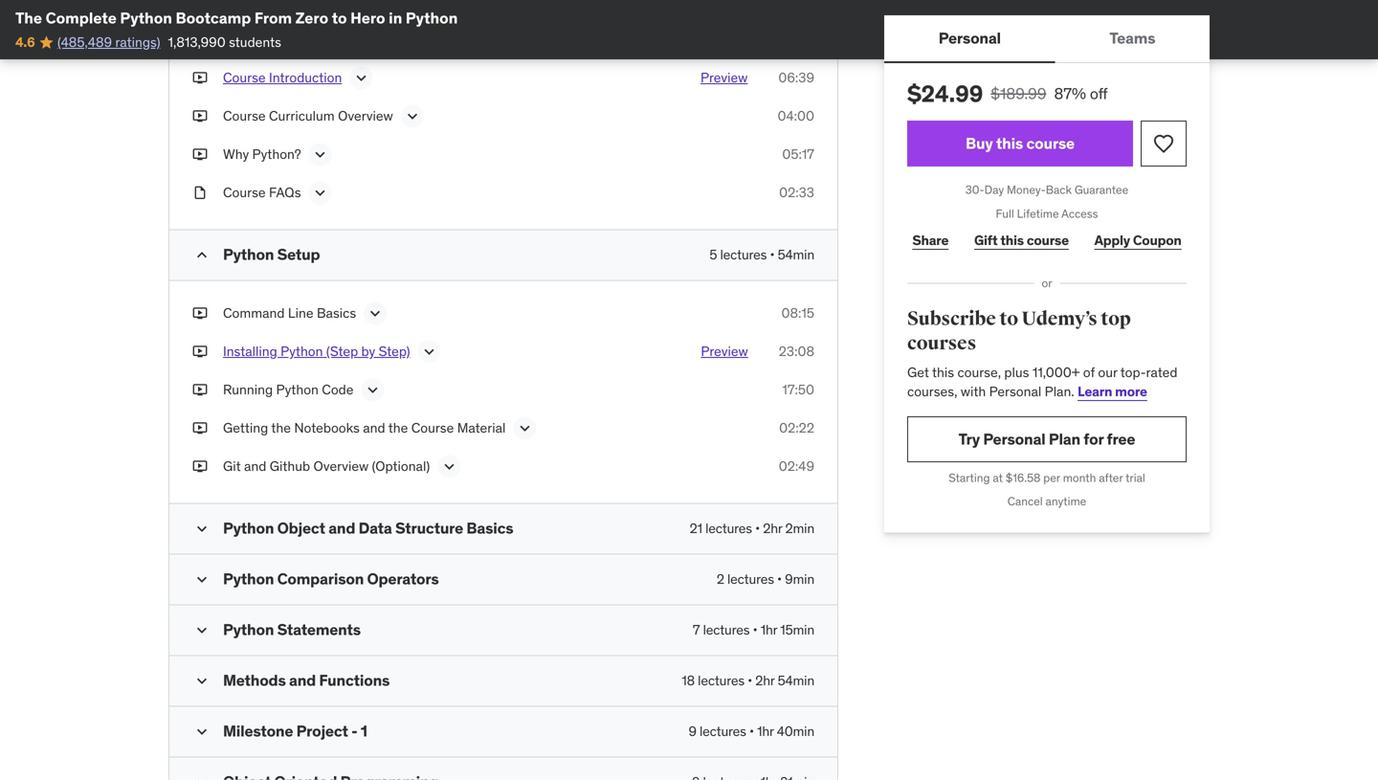Task type: describe. For each thing, give the bounding box(es) containing it.
get
[[907, 364, 929, 381]]

11,000+
[[1033, 364, 1080, 381]]

installing python (step by step)
[[223, 343, 410, 360]]

0 vertical spatial overview
[[338, 107, 393, 125]]

learn more link
[[1078, 383, 1147, 400]]

comparison
[[277, 569, 364, 589]]

02:22
[[779, 419, 814, 437]]

small image for methods and functions
[[192, 672, 212, 691]]

from
[[254, 8, 292, 28]]

plan.
[[1045, 383, 1074, 400]]

1 horizontal spatial basics
[[466, 518, 513, 538]]

free
[[1107, 429, 1135, 449]]

udemy's
[[1022, 307, 1097, 331]]

2 the from the left
[[388, 419, 408, 437]]

python up python statements
[[223, 569, 274, 589]]

course introduction
[[223, 69, 342, 86]]

5 lectures • 54min
[[710, 246, 814, 263]]

day
[[984, 182, 1004, 197]]

lectures right 5 on the right of page
[[720, 246, 767, 263]]

personal button
[[884, 15, 1055, 61]]

personal inside the get this course, plus 11,000+ of our top-rated courses, with personal plan.
[[989, 383, 1042, 400]]

1hr for python statements
[[761, 621, 777, 639]]

0 vertical spatial to
[[332, 8, 347, 28]]

06:39
[[778, 69, 814, 86]]

xsmall image for git and github overview (optional)
[[192, 457, 208, 476]]

• for and
[[755, 520, 760, 537]]

xsmall image for running python code
[[192, 381, 208, 399]]

trial
[[1126, 470, 1145, 485]]

7 lectures • 1hr 15min
[[693, 621, 814, 639]]

15min
[[780, 621, 814, 639]]

operators
[[367, 569, 439, 589]]

and right "methods"
[[289, 671, 316, 690]]

python up ratings)
[[120, 8, 172, 28]]

2 54min from the top
[[778, 672, 814, 689]]

zero
[[295, 8, 328, 28]]

python right in
[[406, 8, 458, 28]]

full
[[996, 206, 1014, 221]]

github
[[270, 458, 310, 475]]

plus
[[1004, 364, 1029, 381]]

python left object
[[223, 518, 274, 538]]

23:08
[[779, 343, 814, 360]]

getting
[[223, 419, 268, 437]]

30-day money-back guarantee full lifetime access
[[965, 182, 1129, 221]]

lifetime
[[1017, 206, 1059, 221]]

complete
[[46, 8, 117, 28]]

buy this course
[[966, 133, 1075, 153]]

python object and data structure basics
[[223, 518, 513, 538]]

faqs
[[269, 184, 301, 201]]

lectures right the 7
[[703, 621, 750, 639]]

try personal plan for free
[[959, 429, 1135, 449]]

xsmall image for course faqs
[[192, 183, 208, 202]]

small image for python statements
[[192, 621, 212, 640]]

git and github overview (optional)
[[223, 458, 430, 475]]

curriculum
[[269, 107, 335, 125]]

lectures for -
[[700, 723, 746, 740]]

this for buy
[[996, 133, 1023, 153]]

courses
[[907, 332, 976, 355]]

month
[[1063, 470, 1096, 485]]

wishlist image
[[1152, 132, 1175, 155]]

$24.99
[[907, 79, 983, 108]]

04:00
[[778, 107, 814, 125]]

share button
[[907, 222, 954, 260]]

(optional)
[[372, 458, 430, 475]]

4.6
[[15, 33, 35, 51]]

getting the notebooks and the course material
[[223, 419, 506, 437]]

course left material
[[411, 419, 454, 437]]

top-
[[1120, 364, 1146, 381]]

cancel
[[1008, 494, 1043, 509]]

top
[[1101, 307, 1131, 331]]

data
[[358, 518, 392, 538]]

try personal plan for free link
[[907, 416, 1187, 462]]

3 small image from the top
[[192, 773, 212, 780]]

our
[[1098, 364, 1118, 381]]

buy
[[966, 133, 993, 153]]

0 vertical spatial basics
[[317, 305, 356, 322]]

1 xsmall image from the top
[[192, 69, 208, 87]]

lectures for and
[[705, 520, 752, 537]]

course curriculum overview
[[223, 107, 393, 125]]

access
[[1062, 206, 1098, 221]]

• for operators
[[777, 571, 782, 588]]

small image for python comparison operators
[[192, 570, 212, 589]]

line
[[288, 305, 314, 322]]

installing
[[223, 343, 277, 360]]

gift this course link
[[969, 222, 1074, 260]]

code
[[322, 381, 354, 398]]

in
[[389, 8, 402, 28]]

python up "methods"
[[223, 620, 274, 640]]

course for course curriculum overview
[[223, 107, 266, 125]]

• left '15min'
[[753, 621, 758, 639]]

object
[[277, 518, 325, 538]]

back
[[1046, 182, 1072, 197]]

subscribe to udemy's top courses
[[907, 307, 1131, 355]]

subscribe
[[907, 307, 996, 331]]

02:49
[[779, 458, 814, 475]]

apply
[[1094, 232, 1130, 249]]

at
[[993, 470, 1003, 485]]

course for buy this course
[[1026, 133, 1075, 153]]



Task type: vqa. For each thing, say whether or not it's contained in the screenshot.
programming associated with Which programming language can you learn that when added to your resume,  will often get you a job interview?
no



Task type: locate. For each thing, give the bounding box(es) containing it.
course for gift this course
[[1027, 232, 1069, 249]]

• up 9 lectures • 1hr 40min on the bottom of page
[[748, 672, 752, 689]]

course,
[[957, 364, 1001, 381]]

course inside button
[[223, 69, 266, 86]]

xsmall image left running
[[192, 381, 208, 399]]

this inside the get this course, plus 11,000+ of our top-rated courses, with personal plan.
[[932, 364, 954, 381]]

lectures right '9'
[[700, 723, 746, 740]]

course introduction button
[[223, 69, 342, 92]]

0 horizontal spatial to
[[332, 8, 347, 28]]

1 vertical spatial this
[[1000, 232, 1024, 249]]

anytime
[[1046, 494, 1087, 509]]

course for course faqs
[[223, 184, 266, 201]]

2 preview from the top
[[701, 343, 748, 360]]

87%
[[1054, 84, 1086, 103]]

0 vertical spatial course
[[1026, 133, 1075, 153]]

running python code
[[223, 381, 354, 398]]

course down lifetime
[[1027, 232, 1069, 249]]

small image for python setup
[[192, 246, 212, 265]]

show lecture description image for course faqs
[[311, 183, 330, 203]]

0 horizontal spatial basics
[[317, 305, 356, 322]]

basics right structure at bottom
[[466, 518, 513, 538]]

and right git
[[244, 458, 266, 475]]

tab list
[[884, 15, 1210, 63]]

basics right the line
[[317, 305, 356, 322]]

0 vertical spatial small image
[[192, 246, 212, 265]]

learn more
[[1078, 383, 1147, 400]]

(485,489 ratings)
[[57, 33, 160, 51]]

xsmall image left git
[[192, 457, 208, 476]]

plan
[[1049, 429, 1080, 449]]

1 vertical spatial personal
[[989, 383, 1042, 400]]

lectures for functions
[[698, 672, 745, 689]]

xsmall image left command
[[192, 304, 208, 323]]

lectures right 21 in the bottom of the page
[[705, 520, 752, 537]]

• for functions
[[748, 672, 752, 689]]

xsmall image
[[192, 30, 208, 49], [192, 107, 208, 126], [192, 145, 208, 164], [192, 183, 208, 202], [192, 304, 208, 323], [192, 342, 208, 361], [192, 381, 208, 399], [192, 457, 208, 476]]

python?
[[252, 146, 301, 163]]

1 vertical spatial 54min
[[778, 672, 814, 689]]

2 xsmall image from the top
[[192, 419, 208, 438]]

with
[[961, 383, 986, 400]]

show lecture description image up by
[[366, 304, 385, 323]]

bootcamp
[[176, 8, 251, 28]]

course
[[1026, 133, 1075, 153], [1027, 232, 1069, 249]]

1 xsmall image from the top
[[192, 30, 208, 49]]

3 xsmall image from the top
[[192, 145, 208, 164]]

40min
[[777, 723, 814, 740]]

apply coupon button
[[1089, 222, 1187, 260]]

to
[[332, 8, 347, 28], [1000, 307, 1018, 331]]

xsmall image
[[192, 69, 208, 87], [192, 419, 208, 438]]

off
[[1090, 84, 1108, 103]]

show lecture description image for command line basics
[[366, 304, 385, 323]]

xsmall image left installing
[[192, 342, 208, 361]]

python left setup
[[223, 245, 274, 264]]

personal up $24.99
[[939, 28, 1001, 48]]

python down the line
[[281, 343, 323, 360]]

1 course from the top
[[1026, 133, 1075, 153]]

2 course from the top
[[1027, 232, 1069, 249]]

2hr for methods and functions
[[755, 672, 775, 689]]

course down students
[[223, 69, 266, 86]]

introduction
[[269, 69, 342, 86]]

9
[[689, 723, 697, 740]]

this for get
[[932, 364, 954, 381]]

the up (optional)
[[388, 419, 408, 437]]

0 horizontal spatial the
[[271, 419, 291, 437]]

1 small image from the top
[[192, 519, 212, 539]]

courses,
[[907, 383, 957, 400]]

54min up "40min"
[[778, 672, 814, 689]]

why python?
[[223, 146, 301, 163]]

2 vertical spatial personal
[[983, 429, 1046, 449]]

xsmall image for command line basics
[[192, 304, 208, 323]]

after
[[1099, 470, 1123, 485]]

money-
[[1007, 182, 1046, 197]]

python comparison operators
[[223, 569, 439, 589]]

lectures for operators
[[727, 571, 774, 588]]

54min up '08:15'
[[778, 246, 814, 263]]

show lecture description image down course curriculum overview at the top left
[[311, 145, 330, 164]]

preview left 23:08
[[701, 343, 748, 360]]

0 vertical spatial preview
[[701, 69, 748, 86]]

show lecture description image
[[311, 145, 330, 164], [311, 183, 330, 203], [366, 304, 385, 323], [440, 457, 459, 476]]

show lecture description image for why python?
[[311, 145, 330, 164]]

xsmall image for course curriculum overview
[[192, 107, 208, 126]]

2 xsmall image from the top
[[192, 107, 208, 126]]

this up courses,
[[932, 364, 954, 381]]

try
[[959, 429, 980, 449]]

xsmall image left getting
[[192, 419, 208, 438]]

python inside button
[[281, 343, 323, 360]]

1 horizontal spatial the
[[388, 419, 408, 437]]

the right getting
[[271, 419, 291, 437]]

to up the message
[[332, 8, 347, 28]]

auto-welcome message
[[223, 31, 369, 48]]

this inside button
[[996, 133, 1023, 153]]

(485,489
[[57, 33, 112, 51]]

0 vertical spatial 2hr
[[763, 520, 782, 537]]

2 small image from the top
[[192, 570, 212, 589]]

1 vertical spatial to
[[1000, 307, 1018, 331]]

python left code
[[276, 381, 319, 398]]

7 xsmall image from the top
[[192, 381, 208, 399]]

xsmall image down 1,813,990
[[192, 107, 208, 126]]

buy this course button
[[907, 121, 1133, 167]]

show lecture description image for git and github overview (optional)
[[440, 457, 459, 476]]

and left data
[[328, 518, 355, 538]]

show lecture description image for code
[[363, 381, 382, 400]]

02:33
[[779, 184, 814, 201]]

show lecture description image
[[352, 69, 371, 88], [403, 107, 422, 126], [420, 342, 439, 362], [363, 381, 382, 400], [515, 419, 534, 438]]

milestone project - 1
[[223, 721, 367, 741]]

2hr down 7 lectures • 1hr 15min
[[755, 672, 775, 689]]

1hr left "40min"
[[757, 723, 774, 740]]

this for gift
[[1000, 232, 1024, 249]]

30-
[[965, 182, 984, 197]]

tab list containing personal
[[884, 15, 1210, 63]]

show lecture description image right (optional)
[[440, 457, 459, 476]]

teams
[[1110, 28, 1155, 48]]

get this course, plus 11,000+ of our top-rated courses, with personal plan.
[[907, 364, 1178, 400]]

2 small image from the top
[[192, 621, 212, 640]]

gift
[[974, 232, 998, 249]]

lectures right 18
[[698, 672, 745, 689]]

git
[[223, 458, 241, 475]]

course inside button
[[1026, 133, 1075, 153]]

08:15
[[781, 305, 814, 322]]

show lecture description image right faqs
[[311, 183, 330, 203]]

1 vertical spatial course
[[1027, 232, 1069, 249]]

xsmall image left course faqs
[[192, 183, 208, 202]]

xsmall image left why
[[192, 145, 208, 164]]

hero
[[350, 8, 385, 28]]

9min
[[785, 571, 814, 588]]

course down why
[[223, 184, 266, 201]]

show lecture description image for notebooks
[[515, 419, 534, 438]]

2 vertical spatial this
[[932, 364, 954, 381]]

per
[[1043, 470, 1060, 485]]

for
[[1084, 429, 1104, 449]]

• left 2min
[[755, 520, 760, 537]]

command line basics
[[223, 305, 356, 322]]

0 vertical spatial 1hr
[[761, 621, 777, 639]]

this right gift
[[1000, 232, 1024, 249]]

overview right the curriculum
[[338, 107, 393, 125]]

notebooks
[[294, 419, 360, 437]]

1hr left '15min'
[[761, 621, 777, 639]]

0 vertical spatial this
[[996, 133, 1023, 153]]

apply coupon
[[1094, 232, 1182, 249]]

of
[[1083, 364, 1095, 381]]

course for course introduction
[[223, 69, 266, 86]]

coupon
[[1133, 232, 1182, 249]]

• left "40min"
[[749, 723, 754, 740]]

small image
[[192, 519, 212, 539], [192, 621, 212, 640], [192, 672, 212, 691], [192, 722, 212, 741]]

auto-
[[223, 31, 256, 48]]

4 xsmall image from the top
[[192, 183, 208, 202]]

17:50
[[782, 381, 814, 398]]

personal up $16.58
[[983, 429, 1046, 449]]

1 preview from the top
[[701, 69, 748, 86]]

why
[[223, 146, 249, 163]]

2hr left 2min
[[763, 520, 782, 537]]

xsmall image down 1,813,990
[[192, 69, 208, 87]]

1 vertical spatial 2hr
[[755, 672, 775, 689]]

to inside subscribe to udemy's top courses
[[1000, 307, 1018, 331]]

1 horizontal spatial to
[[1000, 307, 1018, 331]]

1 54min from the top
[[778, 246, 814, 263]]

learn
[[1078, 383, 1112, 400]]

small image
[[192, 246, 212, 265], [192, 570, 212, 589], [192, 773, 212, 780]]

the
[[15, 8, 42, 28]]

0 vertical spatial xsmall image
[[192, 69, 208, 87]]

1 vertical spatial overview
[[313, 458, 369, 475]]

6 xsmall image from the top
[[192, 342, 208, 361]]

lectures right 2
[[727, 571, 774, 588]]

0 vertical spatial personal
[[939, 28, 1001, 48]]

1 vertical spatial xsmall image
[[192, 419, 208, 438]]

the
[[271, 419, 291, 437], [388, 419, 408, 437]]

3 small image from the top
[[192, 672, 212, 691]]

05:17
[[782, 146, 814, 163]]

1 vertical spatial basics
[[466, 518, 513, 538]]

methods
[[223, 671, 286, 690]]

python statements
[[223, 620, 361, 640]]

preview
[[701, 69, 748, 86], [701, 343, 748, 360]]

5 xsmall image from the top
[[192, 304, 208, 323]]

small image for milestone project - 1
[[192, 722, 212, 741]]

preview left 06:39
[[701, 69, 748, 86]]

milestone
[[223, 721, 293, 741]]

• left the "9min"
[[777, 571, 782, 588]]

(step
[[326, 343, 358, 360]]

1,813,990 students
[[168, 33, 281, 51]]

1 vertical spatial small image
[[192, 570, 212, 589]]

share
[[912, 232, 949, 249]]

command
[[223, 305, 285, 322]]

personal inside button
[[939, 28, 1001, 48]]

project
[[296, 721, 348, 741]]

2 vertical spatial small image
[[192, 773, 212, 780]]

1 vertical spatial 1hr
[[757, 723, 774, 740]]

4 small image from the top
[[192, 722, 212, 741]]

1
[[361, 721, 367, 741]]

$16.58
[[1006, 470, 1041, 485]]

to left udemy's
[[1000, 307, 1018, 331]]

course up why
[[223, 107, 266, 125]]

xsmall image down "bootcamp"
[[192, 30, 208, 49]]

and up (optional)
[[363, 419, 385, 437]]

• right 5 on the right of page
[[770, 246, 775, 263]]

• for -
[[749, 723, 754, 740]]

1hr for milestone project - 1
[[757, 723, 774, 740]]

1 the from the left
[[271, 419, 291, 437]]

small image for python object and data structure basics
[[192, 519, 212, 539]]

xsmall image for why python?
[[192, 145, 208, 164]]

2hr for python object and data structure basics
[[763, 520, 782, 537]]

personal down the plus
[[989, 383, 1042, 400]]

the complete python bootcamp from zero to hero in python
[[15, 8, 458, 28]]

9 lectures • 1hr 40min
[[689, 723, 814, 740]]

0 vertical spatial 54min
[[778, 246, 814, 263]]

2
[[717, 571, 724, 588]]

course
[[223, 69, 266, 86], [223, 107, 266, 125], [223, 184, 266, 201], [411, 419, 454, 437]]

starting
[[949, 470, 990, 485]]

overview down notebooks
[[313, 458, 369, 475]]

this right buy at the top
[[996, 133, 1023, 153]]

1 small image from the top
[[192, 246, 212, 265]]

1 vertical spatial preview
[[701, 343, 748, 360]]

personal
[[939, 28, 1001, 48], [989, 383, 1042, 400], [983, 429, 1046, 449]]

18
[[682, 672, 695, 689]]

8 xsmall image from the top
[[192, 457, 208, 476]]

1,813,990
[[168, 33, 226, 51]]

structure
[[395, 518, 463, 538]]

show lecture description image for overview
[[403, 107, 422, 126]]

or
[[1042, 276, 1052, 291]]

course up back
[[1026, 133, 1075, 153]]

and
[[363, 419, 385, 437], [244, 458, 266, 475], [328, 518, 355, 538], [289, 671, 316, 690]]

rated
[[1146, 364, 1178, 381]]



